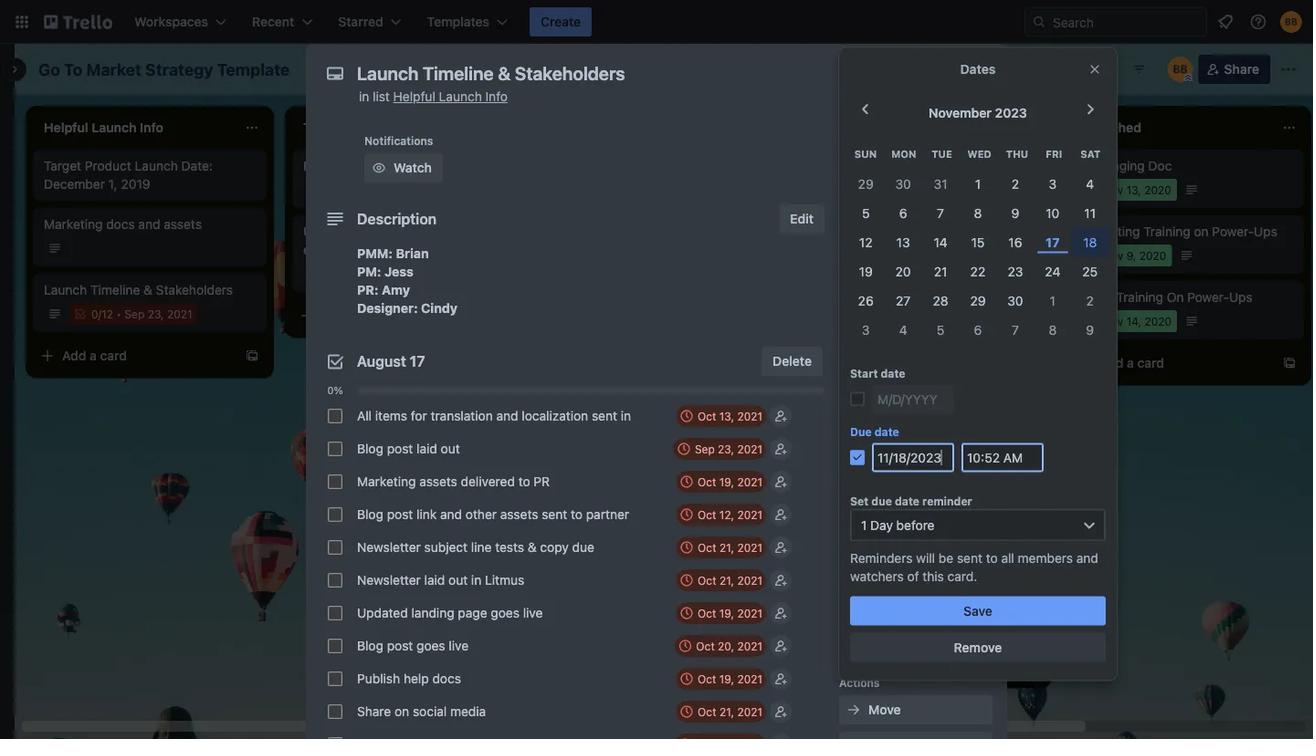 Task type: describe. For each thing, give the bounding box(es) containing it.
13 button
[[885, 228, 922, 257]]

strategy
[[145, 59, 213, 79]]

29 for top 29 button
[[858, 176, 874, 191]]

dates button
[[839, 256, 993, 285]]

newsletter laid out in litmus
[[357, 573, 524, 588]]

drive
[[915, 482, 946, 497]]

0 horizontal spatial 30
[[895, 176, 911, 191]]

close popover image
[[1088, 62, 1102, 77]]

12 inside button
[[859, 235, 873, 250]]

edit button
[[779, 205, 825, 234]]

next month image
[[1080, 99, 1102, 121]]

2020 for sales
[[1145, 315, 1172, 328]]

10
[[1046, 205, 1060, 220]]

docs inside august 17 group
[[432, 672, 461, 687]]

1 vertical spatial 4
[[899, 322, 907, 337]]

newsletter for newsletter subject line tests & copy due
[[357, 540, 421, 555]]

0 vertical spatial 5
[[862, 205, 870, 220]]

a for launch timeline & stakeholders's add a card button
[[90, 348, 97, 363]]

tue
[[932, 149, 952, 161]]

0 vertical spatial 2 button
[[997, 169, 1034, 198]]

fix alignment issue on /pricing
[[303, 158, 481, 174]]

marketing for marketing training on power-ups
[[1081, 224, 1140, 239]]

m/d/yyyy text field for due date
[[872, 443, 954, 472]]

22 button
[[959, 257, 997, 286]]

1 horizontal spatial create from template… image
[[763, 217, 778, 232]]

1 vertical spatial announcement
[[865, 290, 955, 305]]

2023
[[995, 105, 1027, 121]]

set due date reminder
[[850, 495, 972, 508]]

1 vertical spatial 29 button
[[959, 286, 997, 315]]

0 vertical spatial announcement
[[891, 224, 980, 239]]

to up 'sun'
[[864, 127, 875, 140]]

august 17
[[357, 353, 425, 370]]

litmus
[[485, 573, 524, 588]]

jess
[[384, 264, 413, 279]]

Newsletter subject line tests & copy due checkbox
[[328, 541, 342, 555]]

31
[[934, 176, 947, 191]]

2 vertical spatial in
[[471, 573, 481, 588]]

0 horizontal spatial 3 button
[[847, 315, 885, 345]]

alignment
[[323, 158, 381, 174]]

remove button
[[850, 633, 1106, 662]]

3 oct 21, 2021 from the top
[[698, 706, 762, 719]]

social promotion link
[[822, 157, 1034, 175]]

post for goes
[[387, 639, 413, 654]]

1 vertical spatial 12
[[102, 308, 113, 321]]

power- inside add power-ups link
[[896, 555, 939, 570]]

27 button
[[885, 286, 922, 315]]

copy
[[540, 540, 569, 555]]

Blog post link and other assets sent to partner checkbox
[[328, 508, 342, 522]]

day
[[870, 518, 893, 533]]

and right link
[[440, 507, 462, 522]]

of
[[907, 569, 919, 584]]

all items for translation and localization sent in
[[357, 409, 631, 424]]

workspace visible image
[[343, 62, 357, 77]]

delivered
[[461, 474, 515, 489]]

nov for marketing
[[1103, 249, 1123, 262]]

0 vertical spatial due
[[871, 495, 892, 508]]

0 horizontal spatial 1 button
[[959, 169, 997, 198]]

all
[[1001, 550, 1014, 566]]

add power-ups link
[[839, 548, 993, 577]]

0%
[[327, 385, 343, 397]]

on inside the fix alignment issue on /pricing link
[[419, 158, 434, 174]]

marketing training on power-ups link
[[1081, 223, 1293, 241]]

0 vertical spatial 4 button
[[1071, 169, 1109, 198]]

landing
[[411, 606, 454, 621]]

Jul 19, 2020 checkbox
[[822, 245, 912, 267]]

automation
[[839, 602, 901, 615]]

blog post laid out
[[357, 442, 460, 457]]

be
[[939, 550, 954, 566]]

a for add a card button related to in-app announcement
[[868, 659, 875, 674]]

pr:
[[357, 283, 379, 298]]

2 vertical spatial date
[[895, 495, 920, 508]]

issue
[[385, 158, 415, 174]]

nov 13, 2020
[[1103, 184, 1171, 196]]

0 horizontal spatial 30 button
[[885, 169, 922, 198]]

remove
[[954, 640, 1002, 655]]

to left pr
[[518, 474, 530, 489]]

email newsletter link
[[822, 592, 1034, 610]]

0 horizontal spatial live
[[449, 639, 469, 654]]

assorted
[[350, 224, 401, 239]]

on inside marketing training on power-ups link
[[1194, 224, 1209, 239]]

card for add a card button related to in-app announcement
[[878, 659, 905, 674]]

25 button
[[1071, 257, 1109, 286]]

0 horizontal spatial in
[[359, 89, 369, 104]]

Share on social media checkbox
[[328, 705, 342, 720]]

oct for pr
[[698, 476, 716, 489]]

oct for other
[[698, 509, 716, 521]]

launch inside target product launch date: december 1, 2019
[[135, 158, 178, 174]]

on
[[1167, 290, 1184, 305]]

1 horizontal spatial assets
[[419, 474, 457, 489]]

delete link
[[762, 347, 823, 376]]

1 horizontal spatial live
[[523, 606, 543, 621]]

jul for post
[[844, 249, 859, 262]]

0 notifications image
[[1215, 11, 1236, 33]]

actions
[[839, 677, 880, 689]]

2021 for newsletter subject line tests & copy due
[[737, 542, 762, 554]]

dates inside button
[[868, 263, 903, 278]]

august 17 group
[[321, 400, 825, 740]]

19, for marketing assets delivered to pr
[[719, 476, 734, 489]]

blog for blog post goes live
[[357, 639, 383, 654]]

0 horizontal spatial 17
[[410, 353, 425, 370]]

training for marketing
[[1143, 224, 1191, 239]]

In-app announcement checkbox
[[328, 738, 342, 740]]

2 vertical spatial launch
[[44, 283, 87, 298]]

2020 for messaging
[[1144, 184, 1171, 196]]

1 vertical spatial 7 button
[[997, 315, 1034, 345]]

attachment button
[[839, 292, 993, 321]]

fri
[[1046, 149, 1062, 161]]

for
[[411, 409, 427, 424]]

2021 for all items for translation and localization sent in
[[737, 410, 762, 423]]

1 vertical spatial 2 button
[[1071, 286, 1109, 315]]

0 vertical spatial 29 button
[[847, 169, 885, 198]]

sep inside "button"
[[695, 443, 715, 456]]

13
[[896, 235, 910, 250]]

1 vertical spatial 6 button
[[959, 315, 997, 345]]

1 vertical spatial 8 button
[[1034, 315, 1071, 345]]

post for laid
[[387, 442, 413, 457]]

add a card button for sales training on power-ups
[[1070, 349, 1275, 378]]

a down the nov 14, 2020 option
[[1127, 356, 1134, 371]]

doc
[[1148, 158, 1172, 174]]

1 vertical spatial 4 button
[[885, 315, 922, 345]]

last month image
[[854, 99, 876, 121]]

add button
[[868, 630, 936, 645]]

& inside august 17 group
[[528, 540, 537, 555]]

1 horizontal spatial 3 button
[[1034, 169, 1071, 198]]

0 horizontal spatial 9
[[1011, 205, 1019, 220]]

blog post link and other assets sent to partner
[[357, 507, 629, 522]]

start
[[850, 367, 878, 380]]

create button
[[530, 7, 592, 37]]

1 vertical spatial laid
[[424, 573, 445, 588]]

members
[[1018, 550, 1073, 566]]

nov 9, 2020
[[1103, 249, 1166, 262]]

will
[[916, 550, 935, 566]]

0 vertical spatial 8 button
[[959, 198, 997, 228]]

social
[[822, 158, 857, 174]]

1 horizontal spatial 5 button
[[922, 315, 959, 345]]

2019
[[121, 177, 150, 192]]

add power-ups
[[868, 555, 963, 570]]

28 button
[[922, 286, 959, 315]]

0 / 12 • sep 23, 2021
[[91, 308, 192, 321]]

pmm:
[[357, 246, 393, 261]]

1 vertical spatial 2
[[1086, 293, 1094, 308]]

0 horizontal spatial 6 button
[[885, 198, 922, 228]]

Aug 21, 2020 checkbox
[[822, 179, 917, 201]]

marketing docs and assets
[[44, 217, 202, 232]]

Nov 9, 2020 checkbox
[[1081, 245, 1172, 267]]

0 horizontal spatial &
[[143, 283, 152, 298]]

0 vertical spatial 9 button
[[997, 198, 1034, 228]]

0 horizontal spatial 23,
[[148, 308, 164, 321]]

m/d/yyyy text field for start date
[[872, 385, 954, 414]]

18 button
[[1071, 228, 1109, 257]]

in-
[[822, 290, 838, 305]]

card for add a card button underneath amy
[[359, 308, 386, 323]]

publish
[[357, 672, 400, 687]]

and right "translation"
[[496, 409, 518, 424]]

2021 for newsletter laid out in litmus
[[737, 574, 762, 587]]

google
[[868, 482, 911, 497]]

jul 19, 2020
[[844, 249, 907, 262]]

24 button
[[1034, 257, 1071, 286]]

add a card button for in-app announcement
[[811, 652, 1015, 681]]

sent for to
[[542, 507, 567, 522]]

1 vertical spatial 5
[[937, 322, 945, 337]]

2 horizontal spatial launch
[[439, 89, 482, 104]]

0 vertical spatial assets
[[164, 217, 202, 232]]

messaging doc
[[1081, 158, 1172, 174]]

add a card down 14, on the right of page
[[1099, 356, 1164, 371]]

2021 for marketing assets delivered to pr
[[737, 476, 762, 489]]

19
[[859, 264, 873, 279]]

custom fields button
[[839, 371, 993, 389]]

2021 for blog post goes live
[[737, 640, 762, 653]]

partner
[[586, 507, 629, 522]]

search image
[[1032, 15, 1046, 29]]

oct for and
[[698, 410, 716, 423]]

oct 19, 2021 for live
[[698, 607, 762, 620]]

pages
[[414, 242, 450, 258]]

target
[[44, 158, 81, 174]]

email newsletter
[[822, 593, 921, 608]]

open information menu image
[[1249, 13, 1267, 31]]

0 horizontal spatial docs
[[106, 217, 135, 232]]

3 oct 19, 2021 from the top
[[698, 673, 762, 686]]

post for -
[[852, 224, 878, 239]]

0 vertical spatial dates
[[960, 62, 996, 77]]

0 vertical spatial laid
[[416, 442, 437, 457]]

switch to… image
[[13, 13, 31, 31]]

1 for the left 1 button
[[975, 176, 981, 191]]

Publish help docs checkbox
[[328, 672, 342, 687]]

star or unstar board image
[[310, 62, 325, 77]]

1 vertical spatial 30
[[1007, 293, 1023, 308]]

Blog post laid out checkbox
[[328, 442, 342, 457]]

2021 for blog post laid out
[[737, 443, 762, 456]]

oct 20, 2021
[[696, 640, 762, 653]]

blog for blog post laid out
[[357, 442, 383, 457]]

20,
[[718, 640, 734, 653]]

sent for in
[[592, 409, 617, 424]]

add a card up actions
[[840, 659, 905, 674]]

1 horizontal spatial 30 button
[[997, 286, 1034, 315]]

1 vertical spatial out
[[448, 573, 468, 588]]

date for due date
[[875, 426, 899, 439]]

in-app announcement
[[822, 290, 955, 305]]

0 horizontal spatial bob builder (bobbuilder40) image
[[1168, 57, 1193, 82]]

0 horizontal spatial goes
[[416, 639, 445, 654]]

to left partner
[[571, 507, 583, 522]]

create from template… image for launch timeline & stakeholders
[[245, 349, 259, 363]]

newsletter for newsletter laid out in litmus
[[357, 573, 421, 588]]

sales training on power-ups link
[[1081, 289, 1293, 307]]

12 button
[[847, 228, 885, 257]]

card down nov 14, 2020
[[1137, 356, 1164, 371]]

1 horizontal spatial bob builder (bobbuilder40) image
[[1280, 11, 1302, 33]]

in list helpful launch info
[[359, 89, 508, 104]]

13, for nov
[[1127, 184, 1141, 196]]

reminders
[[850, 550, 913, 566]]

marketing for marketing assets delivered to pr
[[357, 474, 416, 489]]

edit
[[790, 211, 814, 226]]

sm image for labels
[[845, 188, 863, 206]]

2 horizontal spatial in
[[621, 409, 631, 424]]

17 inside button
[[1046, 235, 1060, 250]]

18
[[1083, 235, 1097, 250]]

localization
[[522, 409, 588, 424]]

1 up remove
[[964, 618, 969, 631]]

0
[[91, 308, 98, 321]]

date for start date
[[881, 367, 905, 380]]

blog for blog post link and other assets sent to partner
[[357, 507, 383, 522]]



Task type: locate. For each thing, give the bounding box(es) containing it.
29 for bottommost 29 button
[[970, 293, 986, 308]]

23, for jul 23, 2020
[[862, 315, 878, 328]]

19, inside jul 19, 2020 option
[[862, 249, 877, 262]]

1 oct 19, 2021 button from the top
[[676, 471, 766, 493]]

13, inside button
[[719, 410, 734, 423]]

description
[[357, 210, 437, 228]]

dates
[[960, 62, 996, 77], [868, 263, 903, 278]]

0 vertical spatial share
[[1224, 62, 1259, 77]]

laid up landing on the bottom left of the page
[[424, 573, 445, 588]]

bob builder (bobbuilder40) image
[[1280, 11, 1302, 33], [1168, 57, 1193, 82]]

2 vertical spatial newsletter
[[857, 593, 921, 608]]

10 button
[[1034, 198, 1071, 228]]

2020 right 14, on the right of page
[[1145, 315, 1172, 328]]

7 for bottommost 7 button
[[1012, 322, 1019, 337]]

None text field
[[348, 57, 951, 89]]

3 nov from the top
[[1103, 315, 1123, 328]]

1 vertical spatial dates
[[868, 263, 903, 278]]

15 button
[[959, 228, 997, 257]]

6 for 6 button to the bottom
[[974, 322, 982, 337]]

0 vertical spatial goes
[[491, 606, 520, 621]]

post down items
[[387, 442, 413, 457]]

1 horizontal spatial 9 button
[[1071, 315, 1109, 345]]

1 horizontal spatial 9
[[1086, 322, 1094, 337]]

2
[[1012, 176, 1019, 191], [1086, 293, 1094, 308]]

a for add a card button underneath amy
[[349, 308, 356, 323]]

0 vertical spatial 6
[[899, 205, 907, 220]]

1 button
[[959, 169, 997, 198], [1034, 286, 1071, 315]]

watchers
[[850, 569, 904, 584]]

messaging doc link
[[1081, 157, 1293, 175]]

19 button
[[847, 257, 885, 286]]

1 horizontal spatial 1 button
[[1034, 286, 1071, 315]]

1 horizontal spatial 5
[[937, 322, 945, 337]]

sm image inside cover link
[[845, 334, 863, 352]]

0 horizontal spatial 5 button
[[847, 198, 885, 228]]

1 vertical spatial 17
[[410, 353, 425, 370]]

23, inside "checkbox"
[[862, 315, 878, 328]]

on left social at bottom
[[395, 705, 409, 720]]

nov inside option
[[1103, 184, 1123, 196]]

6 down 22 button
[[974, 322, 982, 337]]

0 vertical spatial out
[[441, 442, 460, 457]]

in left list
[[359, 89, 369, 104]]

0 vertical spatial &
[[143, 283, 152, 298]]

13, up "sep 23, 2021"
[[719, 410, 734, 423]]

marketing down assorted
[[352, 242, 411, 258]]

add
[[839, 127, 861, 140], [321, 308, 346, 323], [62, 348, 86, 363], [1099, 356, 1124, 371], [868, 555, 893, 570], [868, 630, 893, 645], [840, 659, 864, 674]]

email
[[822, 593, 853, 608]]

share for share on social media
[[357, 705, 391, 720]]

live down 'updated landing page goes live'
[[449, 639, 469, 654]]

17 down 10 button
[[1046, 235, 1060, 250]]

Jul 23, 2020 checkbox
[[822, 310, 914, 332]]

newsletter inside email newsletter link
[[857, 593, 921, 608]]

jul inside "checkbox"
[[844, 315, 859, 328]]

0 horizontal spatial 2 button
[[997, 169, 1034, 198]]

date right start
[[881, 367, 905, 380]]

3 button down the 26
[[847, 315, 885, 345]]

nov down messaging
[[1103, 184, 1123, 196]]

sm image inside move "link"
[[845, 701, 863, 720]]

post left -
[[852, 224, 878, 239]]

29 down social promotion
[[858, 176, 874, 191]]

1 day before
[[861, 518, 935, 533]]

info
[[485, 89, 508, 104]]

19, up 12,
[[719, 476, 734, 489]]

1 button down 24 at the right top
[[1034, 286, 1071, 315]]

1 horizontal spatial 6 button
[[959, 315, 997, 345]]

4 button down attachment
[[885, 315, 922, 345]]

1 horizontal spatial 29 button
[[959, 286, 997, 315]]

2020 for marketing
[[1139, 249, 1166, 262]]

1 vertical spatial oct 19, 2021 button
[[676, 603, 766, 625]]

oct inside "button"
[[698, 509, 716, 521]]

on inside update assorted references on existing marketing pages
[[471, 224, 486, 239]]

sent up copy on the left of the page
[[542, 507, 567, 522]]

date
[[881, 367, 905, 380], [875, 426, 899, 439], [895, 495, 920, 508]]

3 jul from the top
[[844, 618, 859, 631]]

0 horizontal spatial 13,
[[719, 410, 734, 423]]

3 for rightmost 3 button
[[1049, 176, 1057, 191]]

aug 21, 2020
[[844, 184, 912, 196]]

bob builder (bobbuilder40) image right open information menu image
[[1280, 11, 1302, 33]]

marketing down 11
[[1081, 224, 1140, 239]]

create from template… image
[[1023, 659, 1037, 674]]

8 down 24 button
[[1049, 322, 1057, 337]]

5 down aug 21, 2020 checkbox at the right top of the page
[[862, 205, 870, 220]]

Nov 13, 2020 checkbox
[[1081, 179, 1177, 201]]

0 vertical spatial live
[[523, 606, 543, 621]]

assets down target product launch date: december 1, 2019 link
[[164, 217, 202, 232]]

assets up tests
[[500, 507, 538, 522]]

Add time text field
[[962, 443, 1044, 472]]

live down litmus
[[523, 606, 543, 621]]

21, for share on social media
[[720, 706, 734, 719]]

1 horizontal spatial 7 button
[[997, 315, 1034, 345]]

1 horizontal spatial 7
[[1012, 322, 1019, 337]]

oct for live
[[698, 607, 716, 620]]

add a card button down 0 / 12 • sep 23, 2021
[[33, 342, 237, 371]]

21, inside checkbox
[[867, 184, 882, 196]]

dates down jul 19, 2020
[[868, 263, 903, 278]]

marketing assets delivered to pr
[[357, 474, 550, 489]]

2021 for blog post link and other assets sent to partner
[[737, 509, 762, 521]]

1 vertical spatial docs
[[432, 672, 461, 687]]

app
[[838, 290, 862, 305]]

marketing down december
[[44, 217, 103, 232]]

sm image inside labels link
[[845, 188, 863, 206]]

launch timeline & stakeholders
[[44, 283, 233, 298]]

members
[[868, 153, 925, 168]]

3 oct 19, 2021 button from the top
[[676, 668, 766, 690]]

1 vertical spatial due
[[572, 540, 594, 555]]

1
[[975, 176, 981, 191], [1050, 293, 1056, 308], [861, 518, 867, 533], [964, 618, 969, 631]]

oct 19, 2021 down oct 20, 2021
[[698, 673, 762, 686]]

aug
[[844, 184, 864, 196]]

out up the marketing assets delivered to pr
[[441, 442, 460, 457]]

2 vertical spatial sent
[[957, 550, 983, 566]]

13, for oct
[[719, 410, 734, 423]]

wed
[[967, 149, 992, 161]]

0 vertical spatial sep
[[125, 308, 145, 321]]

0 vertical spatial 30
[[895, 176, 911, 191]]

launch timeline & stakeholders link
[[44, 281, 256, 300]]

3 oct 21, 2021 button from the top
[[676, 701, 766, 723]]

2020 up the 20
[[880, 249, 907, 262]]

2020 inside jul 31, 2020 option
[[880, 618, 907, 631]]

2020 inside nov 13, 2020 option
[[1144, 184, 1171, 196]]

0 vertical spatial launch
[[439, 89, 482, 104]]

oct for litmus
[[698, 574, 716, 587]]

2020
[[885, 184, 912, 196], [1144, 184, 1171, 196], [880, 249, 907, 262], [1139, 249, 1166, 262], [881, 315, 908, 328], [1145, 315, 1172, 328], [880, 618, 907, 631]]

0 horizontal spatial 12
[[102, 308, 113, 321]]

3 button up the 10
[[1034, 169, 1071, 198]]

1 vertical spatial sent
[[542, 507, 567, 522]]

1 vertical spatial 3
[[862, 322, 870, 337]]

oct 19, 2021 button up oct 12, 2021 "button"
[[676, 471, 766, 493]]

sm image for cover
[[845, 334, 863, 352]]

2020 inside jul 19, 2020 option
[[880, 249, 907, 262]]

to inside reminders will be sent to all members and watchers of this card.
[[986, 550, 998, 566]]

launch
[[439, 89, 482, 104], [135, 158, 178, 174], [44, 283, 87, 298]]

august
[[357, 353, 406, 370]]

0 horizontal spatial sent
[[542, 507, 567, 522]]

1 vertical spatial 9
[[1086, 322, 1094, 337]]

0 vertical spatial 4
[[1086, 176, 1094, 191]]

2 jul from the top
[[844, 315, 859, 328]]

blog post - announcement link
[[822, 223, 1034, 241]]

2 vertical spatial nov
[[1103, 315, 1123, 328]]

2021 for share on social media
[[737, 706, 762, 719]]

sm image for move
[[845, 701, 863, 720]]

30 button down members at the right top of page
[[885, 169, 922, 198]]

oct 21, 2021 button for litmus
[[676, 570, 766, 592]]

tests
[[495, 540, 524, 555]]

power-
[[1212, 224, 1254, 239], [1187, 290, 1229, 305], [839, 419, 877, 432], [896, 555, 939, 570]]

2 down '25' button
[[1086, 293, 1094, 308]]

21, for newsletter laid out in litmus
[[720, 574, 734, 587]]

due inside august 17 group
[[572, 540, 594, 555]]

1 vertical spatial 7
[[1012, 322, 1019, 337]]

add a card button for launch timeline & stakeholders
[[33, 342, 237, 371]]

marketing
[[44, 217, 103, 232], [1081, 224, 1140, 239], [352, 242, 411, 258], [357, 474, 416, 489]]

announcement
[[891, 224, 980, 239], [865, 290, 955, 305]]

0 vertical spatial sent
[[592, 409, 617, 424]]

19, down 20,
[[719, 673, 734, 686]]

1 m/d/yyyy text field from the top
[[872, 385, 954, 414]]

1 horizontal spatial 8
[[1049, 322, 1057, 337]]

post left link
[[387, 507, 413, 522]]

add a card button down amy
[[292, 301, 497, 331]]

customize views image
[[455, 60, 474, 79]]

19, for updated landing page goes live
[[719, 607, 734, 620]]

21, for newsletter subject line tests & copy due
[[720, 542, 734, 554]]

3 down 26 button
[[862, 322, 870, 337]]

Blog post goes live checkbox
[[328, 639, 342, 654]]

bob builder (bobbuilder40) image left share button
[[1168, 57, 1193, 82]]

0 vertical spatial in
[[359, 89, 369, 104]]

5 button down aug 21, 2020
[[847, 198, 885, 228]]

1 down "wed"
[[975, 176, 981, 191]]

12 left •
[[102, 308, 113, 321]]

11 button
[[1071, 198, 1109, 228]]

1 for the rightmost 1 button
[[1050, 293, 1056, 308]]

1 nov from the top
[[1103, 184, 1123, 196]]

6 up blog post - announcement
[[899, 205, 907, 220]]

goes down landing on the bottom left of the page
[[416, 639, 445, 654]]

& up 0 / 12 • sep 23, 2021
[[143, 283, 152, 298]]

0 horizontal spatial sep
[[125, 308, 145, 321]]

7 button down 23 button
[[997, 315, 1034, 345]]

2 vertical spatial oct 21, 2021 button
[[676, 701, 766, 723]]

dates up november 2023
[[960, 62, 996, 77]]

/pricing
[[437, 158, 481, 174]]

Marketing assets delivered to PR checkbox
[[328, 475, 342, 489]]

30 down promotion
[[895, 176, 911, 191]]

1 horizontal spatial 29
[[970, 293, 986, 308]]

2020 down promotion
[[885, 184, 912, 196]]

launch up 2019
[[135, 158, 178, 174]]

sm image inside watch button
[[370, 159, 388, 177]]

/
[[98, 308, 102, 321]]

2020 inside nov 9, 2020 option
[[1139, 249, 1166, 262]]

checklist link
[[839, 219, 993, 248]]

9 down sales
[[1086, 322, 1094, 337]]

to
[[64, 59, 83, 79]]

card up 'mon' on the top
[[877, 127, 901, 140]]

1 vertical spatial newsletter
[[357, 573, 421, 588]]

create from template… image
[[763, 217, 778, 232], [245, 349, 259, 363], [1282, 356, 1297, 371]]

other
[[466, 507, 497, 522]]

a up actions
[[868, 659, 875, 674]]

training for sales
[[1116, 290, 1163, 305]]

oct 19, 2021 button down the oct 20, 2021 button
[[676, 668, 766, 690]]

23, down the 26
[[862, 315, 878, 328]]

8 for 8 button to the top
[[974, 205, 982, 220]]

Updated landing page goes live checkbox
[[328, 606, 342, 621]]

4
[[1086, 176, 1094, 191], [899, 322, 907, 337]]

1 vertical spatial 9 button
[[1071, 315, 1109, 345]]

5
[[862, 205, 870, 220], [937, 322, 945, 337]]

share down publish
[[357, 705, 391, 720]]

sm image
[[370, 159, 388, 177], [845, 188, 863, 206], [845, 225, 863, 243], [845, 334, 863, 352], [845, 701, 863, 720]]

post up publish help docs at the bottom left
[[387, 639, 413, 654]]

nov for messaging
[[1103, 184, 1123, 196]]

1 horizontal spatial share
[[1224, 62, 1259, 77]]

2 button down 25
[[1071, 286, 1109, 315]]

0 horizontal spatial 6
[[899, 205, 907, 220]]

0 vertical spatial 3
[[1049, 176, 1057, 191]]

marketing inside august 17 group
[[357, 474, 416, 489]]

oct 19, 2021 for pr
[[698, 476, 762, 489]]

2021
[[167, 308, 192, 321], [737, 410, 762, 423], [737, 443, 762, 456], [737, 476, 762, 489], [737, 509, 762, 521], [737, 542, 762, 554], [737, 574, 762, 587], [737, 607, 762, 620], [737, 640, 762, 653], [737, 673, 762, 686], [737, 706, 762, 719]]

power- inside the "sales training on power-ups" link
[[1187, 290, 1229, 305]]

2021 for publish help docs
[[737, 673, 762, 686]]

marketing for marketing docs and assets
[[44, 217, 103, 232]]

Jul 31, 2020 checkbox
[[822, 614, 912, 636]]

goes right page
[[491, 606, 520, 621]]

newsletter down link
[[357, 540, 421, 555]]

0 vertical spatial 3 button
[[1034, 169, 1071, 198]]

1 horizontal spatial in
[[471, 573, 481, 588]]

sat
[[1080, 149, 1101, 161]]

oct 19, 2021 button for pr
[[676, 471, 766, 493]]

2 m/d/yyyy text field from the top
[[872, 443, 954, 472]]

sm image for checklist
[[845, 225, 863, 243]]

blog for blog post - announcement
[[822, 224, 848, 239]]

4 button up 11
[[1071, 169, 1109, 198]]

updated landing page goes live
[[357, 606, 543, 621]]

2 horizontal spatial create from template… image
[[1282, 356, 1297, 371]]

update assorted references on existing marketing pages link
[[303, 223, 515, 259]]

2020 inside aug 21, 2020 checkbox
[[885, 184, 912, 196]]

2020 for in-
[[881, 315, 908, 328]]

watch button
[[364, 153, 443, 183]]

20
[[896, 264, 911, 279]]

custom fields
[[868, 372, 954, 387]]

2020 right 9,
[[1139, 249, 1166, 262]]

add a card button down button
[[811, 652, 1015, 681]]

0 vertical spatial oct 21, 2021
[[698, 542, 762, 554]]

2 nov from the top
[[1103, 249, 1123, 262]]

sm image
[[845, 152, 863, 170]]

0 horizontal spatial 29 button
[[847, 169, 885, 198]]

2 oct 19, 2021 button from the top
[[676, 603, 766, 625]]

in left litmus
[[471, 573, 481, 588]]

3 for 3 button to the left
[[862, 322, 870, 337]]

fix alignment issue on /pricing link
[[303, 157, 515, 175]]

0 vertical spatial oct 19, 2021
[[698, 476, 762, 489]]

2020 inside jul 23, 2020 "checkbox"
[[881, 315, 908, 328]]

8 button down 24 button
[[1034, 315, 1071, 345]]

1 vertical spatial launch
[[135, 158, 178, 174]]

8 for 8 button to the bottom
[[1049, 322, 1057, 337]]

and inside reminders will be sent to all members and watchers of this card.
[[1076, 550, 1098, 566]]

4 button
[[1071, 169, 1109, 198], [885, 315, 922, 345]]

Newsletter laid out in Litmus checkbox
[[328, 573, 342, 588]]

24
[[1045, 264, 1060, 279]]

2020 down attachment
[[881, 315, 908, 328]]

29 down 22 button
[[970, 293, 986, 308]]

due date
[[850, 426, 899, 439]]

cover link
[[839, 329, 993, 358]]

0 vertical spatial 7 button
[[922, 198, 959, 228]]

show menu image
[[1279, 60, 1298, 79]]

21
[[934, 264, 947, 279]]

1 for 1 day before
[[861, 518, 867, 533]]

30 down 23 button
[[1007, 293, 1023, 308]]

google drive
[[868, 482, 946, 497]]

add a card down the pr:
[[321, 308, 386, 323]]

0 vertical spatial 29
[[858, 176, 874, 191]]

jul for newsletter
[[844, 618, 859, 631]]

add a card down "0"
[[62, 348, 127, 363]]

0 vertical spatial date
[[881, 367, 905, 380]]

M/D/YYYY text field
[[872, 385, 954, 414], [872, 443, 954, 472]]

on down the messaging doc link
[[1194, 224, 1209, 239]]

labels link
[[839, 183, 993, 212]]

oct 21, 2021 for &
[[698, 542, 762, 554]]

7 down 23 button
[[1012, 322, 1019, 337]]

3 down fri
[[1049, 176, 1057, 191]]

oct 13, 2021
[[698, 410, 762, 423]]

0 horizontal spatial 8 button
[[959, 198, 997, 228]]

0 horizontal spatial 9 button
[[997, 198, 1034, 228]]

2 vertical spatial oct 21, 2021
[[698, 706, 762, 719]]

1 oct 21, 2021 from the top
[[698, 542, 762, 554]]

0 vertical spatial 5 button
[[847, 198, 885, 228]]

0 vertical spatial 12
[[859, 235, 873, 250]]

pmm: brian pm: jess pr: amy designer: cindy
[[357, 246, 458, 316]]

thu
[[1006, 149, 1028, 161]]

blog up publish
[[357, 639, 383, 654]]

template
[[217, 59, 290, 79]]

laid down for
[[416, 442, 437, 457]]

oct for &
[[698, 542, 716, 554]]

13, inside option
[[1127, 184, 1141, 196]]

share inside button
[[1224, 62, 1259, 77]]

create from template… image for sales training on power-ups
[[1282, 356, 1297, 371]]

sent inside reminders will be sent to all members and watchers of this card.
[[957, 550, 983, 566]]

blog down all
[[357, 442, 383, 457]]

2 oct 21, 2021 button from the top
[[676, 570, 766, 592]]

1 horizontal spatial 8 button
[[1034, 315, 1071, 345]]

in-app announcement link
[[822, 289, 1034, 307]]

1 vertical spatial 30 button
[[997, 286, 1034, 315]]

Nov 14, 2020 checkbox
[[1081, 310, 1177, 332]]

2020 for blog
[[880, 249, 907, 262]]

2 oct 21, 2021 from the top
[[698, 574, 762, 587]]

sun
[[854, 149, 877, 161]]

watch
[[394, 160, 432, 175]]

oct 21, 2021 button for &
[[676, 537, 766, 559]]

0 vertical spatial jul
[[844, 249, 859, 262]]

7
[[937, 205, 944, 220], [1012, 322, 1019, 337]]

0 horizontal spatial launch
[[44, 283, 87, 298]]

31 button
[[922, 169, 959, 198]]

december
[[44, 177, 105, 192]]

All items for translation and localization sent in checkbox
[[328, 409, 342, 424]]

launch left timeline
[[44, 283, 87, 298]]

m/d/yyyy text field down start date
[[872, 385, 954, 414]]

docs down '1,'
[[106, 217, 135, 232]]

power- inside marketing training on power-ups link
[[1212, 224, 1254, 239]]

card down the pr:
[[359, 308, 386, 323]]

0 horizontal spatial 2
[[1012, 176, 1019, 191]]

sm image for watch
[[370, 159, 388, 177]]

2 horizontal spatial assets
[[500, 507, 538, 522]]

and down 2019
[[138, 217, 160, 232]]

2020 right 31,
[[880, 618, 907, 631]]

jul for app
[[844, 315, 859, 328]]

0 vertical spatial 1 button
[[959, 169, 997, 198]]

23, inside "button"
[[718, 443, 734, 456]]

market
[[86, 59, 141, 79]]

2020 for email
[[880, 618, 907, 631]]

card for launch timeline & stakeholders's add a card button
[[100, 348, 127, 363]]

1 oct 19, 2021 from the top
[[698, 476, 762, 489]]

2021 for updated landing page goes live
[[737, 607, 762, 620]]

0 vertical spatial 9
[[1011, 205, 1019, 220]]

nov for sales
[[1103, 315, 1123, 328]]

0 vertical spatial training
[[1143, 224, 1191, 239]]

oct 19, 2021 button up the oct 20, 2021 button
[[676, 603, 766, 625]]

1 horizontal spatial dates
[[960, 62, 996, 77]]

26 button
[[847, 286, 885, 315]]

marketing docs and assets link
[[44, 216, 256, 234]]

19, up 20,
[[719, 607, 734, 620]]

9 button up 16
[[997, 198, 1034, 228]]

a down "0"
[[90, 348, 97, 363]]

2020 inside the nov 14, 2020 option
[[1145, 315, 1172, 328]]

oct 19, 2021 button for live
[[676, 603, 766, 625]]

1 vertical spatial date
[[875, 426, 899, 439]]

stakeholders
[[156, 283, 233, 298]]

set
[[850, 495, 869, 508]]

oct 21, 2021 for litmus
[[698, 574, 762, 587]]

card.
[[948, 569, 977, 584]]

sm image inside checklist link
[[845, 225, 863, 243]]

23, for sep 23, 2021
[[718, 443, 734, 456]]

due
[[850, 426, 872, 439]]

2 oct 19, 2021 from the top
[[698, 607, 762, 620]]

primary element
[[0, 0, 1313, 44]]

9 up 16
[[1011, 205, 1019, 220]]

date up confluence
[[875, 426, 899, 439]]

31,
[[862, 618, 877, 631]]

list
[[373, 89, 390, 104]]

23, down oct 13, 2021
[[718, 443, 734, 456]]

share inside august 17 group
[[357, 705, 391, 720]]

Search field
[[1046, 8, 1206, 36]]

6 for 6 button to the left
[[899, 205, 907, 220]]

1 jul from the top
[[844, 249, 859, 262]]

marketing inside update assorted references on existing marketing pages
[[352, 242, 411, 258]]

go to market strategy template
[[38, 59, 290, 79]]

sep
[[125, 308, 145, 321], [695, 443, 715, 456]]

1 horizontal spatial 4
[[1086, 176, 1094, 191]]

share on social media
[[357, 705, 486, 720]]

7 for topmost 7 button
[[937, 205, 944, 220]]

post for link
[[387, 507, 413, 522]]

1 vertical spatial live
[[449, 639, 469, 654]]

on inside august 17 group
[[395, 705, 409, 720]]

2 vertical spatial oct 19, 2021
[[698, 673, 762, 686]]

share for share
[[1224, 62, 1259, 77]]

1 oct 21, 2021 button from the top
[[676, 537, 766, 559]]

Board name text field
[[29, 55, 299, 84]]

1 horizontal spatial 4 button
[[1071, 169, 1109, 198]]

update
[[303, 224, 346, 239]]

live
[[523, 606, 543, 621], [449, 639, 469, 654]]

1 horizontal spatial 2
[[1086, 293, 1094, 308]]

newsletter
[[357, 540, 421, 555], [357, 573, 421, 588], [857, 593, 921, 608]]

due right the set
[[871, 495, 892, 508]]

2020 for social
[[885, 184, 912, 196]]

in
[[359, 89, 369, 104], [621, 409, 631, 424], [471, 573, 481, 588]]

nov left 14, on the right of page
[[1103, 315, 1123, 328]]

19, for publish help docs
[[719, 673, 734, 686]]

19, up 19
[[862, 249, 877, 262]]

newsletter up updated
[[357, 573, 421, 588]]

14 button
[[922, 228, 959, 257]]

add to card
[[839, 127, 901, 140]]

4 down attachment
[[899, 322, 907, 337]]

0 horizontal spatial due
[[572, 540, 594, 555]]

link
[[416, 507, 437, 522]]

sent up card.
[[957, 550, 983, 566]]



Task type: vqa. For each thing, say whether or not it's contained in the screenshot.
the bottommost 13,
yes



